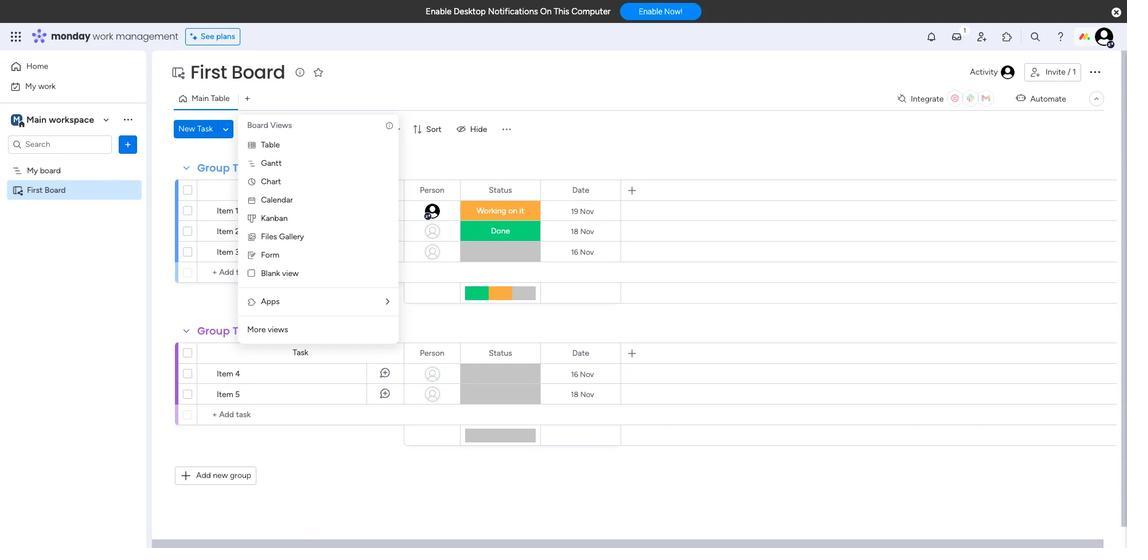 Task type: locate. For each thing, give the bounding box(es) containing it.
filter button
[[350, 120, 405, 138]]

1 18 from the top
[[571, 227, 579, 236]]

work for monday
[[93, 30, 113, 43]]

management
[[116, 30, 178, 43]]

more
[[247, 325, 266, 335]]

1 vertical spatial table
[[261, 140, 280, 150]]

1 vertical spatial person field
[[417, 347, 448, 360]]

apps image left the apps
[[247, 297, 257, 306]]

new
[[213, 471, 228, 480]]

new task
[[178, 124, 213, 134]]

18
[[571, 227, 579, 236], [571, 390, 579, 399]]

1 vertical spatial title
[[233, 324, 254, 338]]

angle down image
[[223, 125, 229, 133]]

4 item from the top
[[217, 369, 233, 379]]

0 vertical spatial 1
[[1073, 67, 1077, 77]]

working on it
[[477, 206, 525, 216]]

my for my work
[[25, 81, 36, 91]]

workspace selection element
[[11, 113, 96, 128]]

2 16 from the top
[[571, 370, 579, 379]]

1 group title field from the top
[[195, 161, 257, 176]]

1 group title from the top
[[197, 161, 254, 175]]

status for 1st status field from the top
[[489, 185, 512, 195]]

0 vertical spatial person
[[420, 185, 445, 195]]

3 item from the top
[[217, 247, 233, 257]]

0 vertical spatial status field
[[486, 184, 515, 197]]

first down my board
[[27, 185, 43, 195]]

automate
[[1031, 94, 1067, 104]]

first board
[[191, 59, 285, 85], [27, 185, 66, 195]]

item left 3
[[217, 247, 233, 257]]

0 vertical spatial group
[[197, 161, 230, 175]]

my
[[25, 81, 36, 91], [27, 166, 38, 175]]

chart
[[261, 177, 281, 187]]

main inside workspace selection element
[[26, 114, 47, 125]]

1 horizontal spatial task
[[293, 348, 309, 358]]

hide button
[[452, 120, 494, 138]]

help image
[[1055, 31, 1067, 42]]

jacob simon image
[[1096, 28, 1114, 46]]

workspace
[[49, 114, 94, 125]]

1 status from the top
[[489, 185, 512, 195]]

enable desktop notifications on this computer
[[426, 6, 611, 17]]

0 vertical spatial first
[[191, 59, 227, 85]]

group title field up item 4
[[195, 324, 257, 339]]

kanban
[[261, 213, 288, 223]]

group title up item 4
[[197, 324, 254, 338]]

18 nov
[[571, 227, 595, 236], [571, 390, 595, 399]]

main right workspace image
[[26, 114, 47, 125]]

group for status
[[197, 161, 230, 175]]

1 vertical spatial 18 nov
[[571, 390, 595, 399]]

0 horizontal spatial first board
[[27, 185, 66, 195]]

1 item from the top
[[217, 206, 233, 216]]

1 vertical spatial person
[[420, 348, 445, 358]]

5 item from the top
[[217, 390, 233, 399]]

group title down the angle down image in the left top of the page
[[197, 161, 254, 175]]

1 group from the top
[[197, 161, 230, 175]]

table down search field
[[261, 140, 280, 150]]

list box
[[0, 158, 146, 355]]

date
[[573, 185, 590, 195], [573, 348, 590, 358]]

0 vertical spatial work
[[93, 30, 113, 43]]

2 item from the top
[[217, 227, 233, 236]]

m
[[13, 114, 20, 124]]

1 vertical spatial apps image
[[247, 297, 257, 306]]

menu image
[[501, 123, 513, 135]]

1 vertical spatial date field
[[570, 347, 592, 360]]

0 vertical spatial task
[[197, 124, 213, 134]]

group down the angle down image in the left top of the page
[[197, 161, 230, 175]]

table left the add view image
[[211, 94, 230, 103]]

2 18 nov from the top
[[571, 390, 595, 399]]

1 vertical spatial status
[[489, 348, 512, 358]]

3 nov from the top
[[580, 248, 594, 256]]

2 nov from the top
[[581, 227, 595, 236]]

0 vertical spatial 16 nov
[[571, 248, 594, 256]]

0 vertical spatial date
[[573, 185, 590, 195]]

1 vertical spatial 16
[[571, 370, 579, 379]]

0 vertical spatial group title field
[[195, 161, 257, 176]]

options image right the /
[[1089, 65, 1103, 78]]

1 horizontal spatial enable
[[639, 7, 663, 16]]

enable now! button
[[620, 3, 702, 20]]

0 vertical spatial 18 nov
[[571, 227, 595, 236]]

1 horizontal spatial work
[[93, 30, 113, 43]]

1 vertical spatial first
[[27, 185, 43, 195]]

my inside "button"
[[25, 81, 36, 91]]

see
[[201, 32, 214, 41]]

board up the add view image
[[232, 59, 285, 85]]

0 horizontal spatial 1
[[235, 206, 239, 216]]

main
[[192, 94, 209, 103], [26, 114, 47, 125]]

task inside button
[[197, 124, 213, 134]]

files
[[261, 232, 277, 242]]

board down board
[[45, 185, 66, 195]]

working
[[477, 206, 507, 216]]

board
[[40, 166, 61, 175]]

2 vertical spatial board
[[45, 185, 66, 195]]

group left more
[[197, 324, 230, 338]]

0 vertical spatial date field
[[570, 184, 592, 197]]

enable left 'now!'
[[639, 7, 663, 16]]

item for item 3
[[217, 247, 233, 257]]

4
[[235, 369, 240, 379]]

integrate
[[911, 94, 944, 104]]

0 vertical spatial first board
[[191, 59, 285, 85]]

group
[[230, 471, 251, 480]]

first board up the add view image
[[191, 59, 285, 85]]

workspace image
[[11, 113, 22, 126]]

Group Title field
[[195, 161, 257, 176], [195, 324, 257, 339]]

1 horizontal spatial options image
[[1089, 65, 1103, 78]]

1 right the /
[[1073, 67, 1077, 77]]

board left views
[[247, 121, 268, 130]]

apps
[[261, 297, 280, 306]]

board
[[232, 59, 285, 85], [247, 121, 268, 130], [45, 185, 66, 195]]

19
[[571, 207, 579, 216]]

1 16 from the top
[[571, 248, 579, 256]]

invite members image
[[977, 31, 988, 42]]

1 vertical spatial status field
[[486, 347, 515, 360]]

1 vertical spatial main
[[26, 114, 47, 125]]

work
[[93, 30, 113, 43], [38, 81, 56, 91]]

0 vertical spatial shareable board image
[[171, 65, 185, 79]]

main table
[[192, 94, 230, 103]]

0 vertical spatial title
[[233, 161, 254, 175]]

work right the monday
[[93, 30, 113, 43]]

0 horizontal spatial shareable board image
[[12, 185, 23, 195]]

1 vertical spatial group title field
[[195, 324, 257, 339]]

status
[[489, 185, 512, 195], [489, 348, 512, 358]]

2 group title field from the top
[[195, 324, 257, 339]]

options image
[[1089, 65, 1103, 78], [122, 139, 134, 150]]

+ Add task text field
[[203, 408, 399, 422]]

1 horizontal spatial table
[[261, 140, 280, 150]]

1 vertical spatial task
[[293, 348, 309, 358]]

nov
[[580, 207, 594, 216], [581, 227, 595, 236], [580, 248, 594, 256], [580, 370, 594, 379], [581, 390, 595, 399]]

1 vertical spatial my
[[27, 166, 38, 175]]

main inside button
[[192, 94, 209, 103]]

1 vertical spatial work
[[38, 81, 56, 91]]

enable
[[426, 6, 452, 17], [639, 7, 663, 16]]

work for my
[[38, 81, 56, 91]]

0 horizontal spatial table
[[211, 94, 230, 103]]

2 group from the top
[[197, 324, 230, 338]]

views
[[268, 325, 288, 335]]

0 horizontal spatial enable
[[426, 6, 452, 17]]

1 horizontal spatial apps image
[[1002, 31, 1014, 42]]

my down home
[[25, 81, 36, 91]]

task
[[197, 124, 213, 134], [293, 348, 309, 358]]

first up main table
[[191, 59, 227, 85]]

group
[[197, 161, 230, 175], [197, 324, 230, 338]]

0 horizontal spatial task
[[197, 124, 213, 134]]

item up item 2
[[217, 206, 233, 216]]

item for item 2
[[217, 227, 233, 236]]

work inside "button"
[[38, 81, 56, 91]]

enable for enable desktop notifications on this computer
[[426, 6, 452, 17]]

my board
[[27, 166, 61, 175]]

Status field
[[486, 184, 515, 197], [486, 347, 515, 360]]

enable inside enable now! button
[[639, 7, 663, 16]]

item 5
[[217, 390, 240, 399]]

group title
[[197, 161, 254, 175], [197, 324, 254, 338]]

monday
[[51, 30, 90, 43]]

apps image
[[1002, 31, 1014, 42], [247, 297, 257, 306]]

1 vertical spatial 16 nov
[[571, 370, 594, 379]]

1 person field from the top
[[417, 184, 448, 197]]

title
[[233, 161, 254, 175], [233, 324, 254, 338]]

enable now!
[[639, 7, 683, 16]]

2 16 nov from the top
[[571, 370, 594, 379]]

0 horizontal spatial options image
[[122, 139, 134, 150]]

1 horizontal spatial main
[[192, 94, 209, 103]]

group title for status
[[197, 161, 254, 175]]

2
[[235, 227, 240, 236]]

1 vertical spatial group title
[[197, 324, 254, 338]]

Person field
[[417, 184, 448, 197], [417, 347, 448, 360]]

1 title from the top
[[233, 161, 254, 175]]

1 vertical spatial options image
[[122, 139, 134, 150]]

item left the 4
[[217, 369, 233, 379]]

my for my board
[[27, 166, 38, 175]]

1 horizontal spatial 1
[[1073, 67, 1077, 77]]

16 nov
[[571, 248, 594, 256], [571, 370, 594, 379]]

item left 5
[[217, 390, 233, 399]]

select product image
[[10, 31, 22, 42]]

1 image
[[960, 24, 971, 36]]

item 2
[[217, 227, 240, 236]]

main for main table
[[192, 94, 209, 103]]

1 status field from the top
[[486, 184, 515, 197]]

main workspace
[[26, 114, 94, 125]]

2 title from the top
[[233, 324, 254, 338]]

1
[[1073, 67, 1077, 77], [235, 206, 239, 216]]

group title for person
[[197, 324, 254, 338]]

option
[[0, 160, 146, 162]]

sort
[[426, 124, 442, 134]]

title left views
[[233, 324, 254, 338]]

item
[[217, 206, 233, 216], [217, 227, 233, 236], [217, 247, 233, 257], [217, 369, 233, 379], [217, 390, 233, 399]]

table
[[211, 94, 230, 103], [261, 140, 280, 150]]

shareable board image
[[171, 65, 185, 79], [12, 185, 23, 195]]

search everything image
[[1030, 31, 1042, 42]]

work down home
[[38, 81, 56, 91]]

1 vertical spatial date
[[573, 348, 590, 358]]

add new group button
[[175, 467, 257, 485]]

enable left desktop
[[426, 6, 452, 17]]

0 vertical spatial my
[[25, 81, 36, 91]]

2 status from the top
[[489, 348, 512, 358]]

0 vertical spatial 16
[[571, 248, 579, 256]]

plans
[[216, 32, 235, 41]]

2 group title from the top
[[197, 324, 254, 338]]

1 vertical spatial group
[[197, 324, 230, 338]]

item 1
[[217, 206, 239, 216]]

first board down my board
[[27, 185, 66, 195]]

item 4
[[217, 369, 240, 379]]

new
[[178, 124, 195, 134]]

1 vertical spatial 18
[[571, 390, 579, 399]]

main up new task
[[192, 94, 209, 103]]

group title field down the angle down image in the left top of the page
[[195, 161, 257, 176]]

0 vertical spatial 18
[[571, 227, 579, 236]]

person
[[420, 185, 445, 195], [420, 348, 445, 358]]

item for item 4
[[217, 369, 233, 379]]

0 horizontal spatial main
[[26, 114, 47, 125]]

show board description image
[[293, 67, 307, 78]]

my left board
[[27, 166, 38, 175]]

0 horizontal spatial work
[[38, 81, 56, 91]]

0 vertical spatial person field
[[417, 184, 448, 197]]

16
[[571, 248, 579, 256], [571, 370, 579, 379]]

monday work management
[[51, 30, 178, 43]]

item left 2
[[217, 227, 233, 236]]

0 vertical spatial status
[[489, 185, 512, 195]]

options image down 'workspace options' image
[[122, 139, 134, 150]]

1 horizontal spatial first board
[[191, 59, 285, 85]]

0 vertical spatial main
[[192, 94, 209, 103]]

title left gantt
[[233, 161, 254, 175]]

0 vertical spatial group title
[[197, 161, 254, 175]]

board views
[[247, 121, 292, 130]]

Date field
[[570, 184, 592, 197], [570, 347, 592, 360]]

0 vertical spatial table
[[211, 94, 230, 103]]

1 up 2
[[235, 206, 239, 216]]

Search field
[[256, 121, 291, 137]]

1 18 nov from the top
[[571, 227, 595, 236]]

apps image right invite members icon
[[1002, 31, 1014, 42]]

list arrow image
[[386, 298, 390, 306]]

dapulse integrations image
[[898, 94, 907, 103]]

1 person from the top
[[420, 185, 445, 195]]

2 person from the top
[[420, 348, 445, 358]]

activity button
[[966, 63, 1020, 81]]

1 date from the top
[[573, 185, 590, 195]]

1 vertical spatial first board
[[27, 185, 66, 195]]

first
[[191, 59, 227, 85], [27, 185, 43, 195]]



Task type: describe. For each thing, give the bounding box(es) containing it.
home
[[26, 61, 48, 71]]

notifications
[[488, 6, 538, 17]]

2 person field from the top
[[417, 347, 448, 360]]

group title field for person
[[195, 324, 257, 339]]

filter
[[369, 124, 387, 134]]

1 horizontal spatial first
[[191, 59, 227, 85]]

item for item 1
[[217, 206, 233, 216]]

activity
[[971, 67, 999, 77]]

0 vertical spatial options image
[[1089, 65, 1103, 78]]

person for 2nd person field from the top
[[420, 348, 445, 358]]

2 date from the top
[[573, 348, 590, 358]]

1 vertical spatial 1
[[235, 206, 239, 216]]

views
[[270, 121, 292, 130]]

4 nov from the top
[[580, 370, 594, 379]]

invite / 1
[[1046, 67, 1077, 77]]

person for first person field
[[420, 185, 445, 195]]

notifications image
[[926, 31, 938, 42]]

on
[[540, 6, 552, 17]]

add
[[196, 471, 211, 480]]

status for 1st status field from the bottom of the page
[[489, 348, 512, 358]]

blank
[[261, 269, 280, 278]]

2 18 from the top
[[571, 390, 579, 399]]

board inside list box
[[45, 185, 66, 195]]

1 date field from the top
[[570, 184, 592, 197]]

autopilot image
[[1017, 91, 1026, 105]]

calendar
[[261, 195, 293, 205]]

my work
[[25, 81, 56, 91]]

1 16 nov from the top
[[571, 248, 594, 256]]

this
[[554, 6, 570, 17]]

blank view
[[261, 269, 299, 278]]

my work button
[[7, 77, 123, 96]]

computer
[[572, 6, 611, 17]]

see plans button
[[185, 28, 241, 45]]

more views
[[247, 325, 288, 335]]

gallery
[[279, 232, 304, 242]]

hide
[[471, 124, 488, 134]]

sort button
[[408, 120, 449, 138]]

1 vertical spatial shareable board image
[[12, 185, 23, 195]]

Search in workspace field
[[24, 138, 96, 151]]

0 vertical spatial apps image
[[1002, 31, 1014, 42]]

it
[[520, 206, 525, 216]]

5
[[235, 390, 240, 399]]

0 vertical spatial board
[[232, 59, 285, 85]]

main for main workspace
[[26, 114, 47, 125]]

First Board field
[[188, 59, 288, 85]]

5 nov from the top
[[581, 390, 595, 399]]

item 3
[[217, 247, 240, 257]]

v2 search image
[[248, 123, 256, 136]]

table inside button
[[211, 94, 230, 103]]

dapulse close image
[[1112, 7, 1122, 18]]

done
[[491, 226, 510, 236]]

gantt
[[261, 158, 282, 168]]

title for person
[[233, 324, 254, 338]]

workspace options image
[[122, 114, 134, 125]]

view
[[282, 269, 299, 278]]

title for status
[[233, 161, 254, 175]]

see plans
[[201, 32, 235, 41]]

add to favorites image
[[313, 66, 324, 78]]

main table button
[[174, 90, 238, 108]]

group for person
[[197, 324, 230, 338]]

inbox image
[[952, 31, 963, 42]]

invite / 1 button
[[1025, 63, 1082, 81]]

1 vertical spatial board
[[247, 121, 268, 130]]

files gallery
[[261, 232, 304, 242]]

1 horizontal spatial shareable board image
[[171, 65, 185, 79]]

enable for enable now!
[[639, 7, 663, 16]]

item for item 5
[[217, 390, 233, 399]]

home button
[[7, 57, 123, 76]]

arrow down image
[[391, 122, 405, 136]]

now!
[[665, 7, 683, 16]]

form
[[261, 250, 280, 260]]

1 nov from the top
[[580, 207, 594, 216]]

2 date field from the top
[[570, 347, 592, 360]]

invite
[[1046, 67, 1066, 77]]

collapse board header image
[[1093, 94, 1102, 103]]

list box containing my board
[[0, 158, 146, 355]]

add view image
[[245, 94, 250, 103]]

desktop
[[454, 6, 486, 17]]

0 horizontal spatial apps image
[[247, 297, 257, 306]]

on
[[509, 206, 518, 216]]

3
[[235, 247, 240, 257]]

new task button
[[174, 120, 218, 138]]

0 horizontal spatial first
[[27, 185, 43, 195]]

group title field for status
[[195, 161, 257, 176]]

/
[[1068, 67, 1071, 77]]

add new group
[[196, 471, 251, 480]]

2 status field from the top
[[486, 347, 515, 360]]

1 inside button
[[1073, 67, 1077, 77]]

19 nov
[[571, 207, 594, 216]]



Task type: vqa. For each thing, say whether or not it's contained in the screenshot.
leftmost 'workspace' image
no



